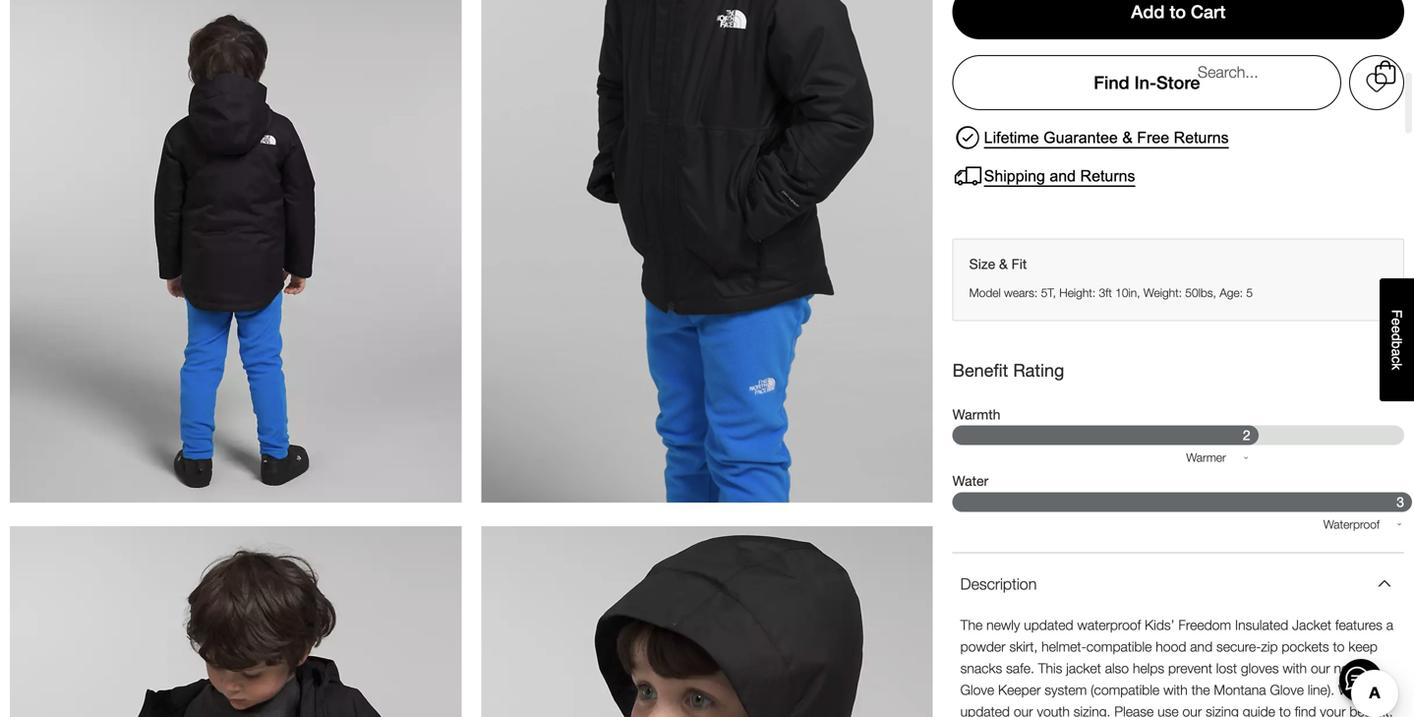 Task type: describe. For each thing, give the bounding box(es) containing it.
keep
[[1349, 638, 1378, 655]]

we've
[[1339, 682, 1376, 698]]

freedom
[[1179, 617, 1232, 633]]

shipping and returns button
[[953, 161, 1136, 192]]

1 glove from the left
[[961, 682, 995, 698]]

prevent
[[1169, 660, 1213, 676]]

2 horizontal spatial our
[[1311, 660, 1331, 676]]

use
[[1158, 703, 1179, 717]]

repellent
[[1082, 543, 1129, 557]]

1 horizontal spatial to
[[1280, 703, 1291, 717]]

add to cart
[[1132, 1, 1226, 22]]

pockets
[[1282, 638, 1330, 655]]

find in-store button
[[953, 55, 1342, 110]]

warmest
[[1212, 477, 1257, 490]]

features
[[1336, 617, 1383, 633]]

secure-
[[1217, 638, 1261, 655]]

sizing.
[[1074, 703, 1111, 717]]

add
[[1132, 1, 1165, 22]]

size & fit
[[970, 256, 1027, 272]]

3
[[1397, 494, 1405, 510]]

jacket
[[1293, 617, 1332, 633]]

sizing
[[1206, 703, 1239, 717]]

guide
[[1243, 703, 1276, 717]]

fit.
[[1380, 703, 1394, 717]]

shipping and returns
[[984, 167, 1136, 185]]

1 horizontal spatial with
[[1283, 660, 1307, 676]]

water resistant
[[1149, 543, 1229, 557]]

montana
[[1214, 682, 1267, 698]]

height:
[[1060, 286, 1096, 299]]

find
[[1295, 703, 1317, 717]]

f e e d b a c k button
[[1380, 278, 1415, 401]]

line).
[[1308, 682, 1335, 698]]

please
[[1115, 703, 1154, 717]]

0 horizontal spatial &
[[999, 256, 1008, 272]]

d
[[1389, 333, 1405, 341]]

zip
[[1261, 638, 1278, 655]]

snacks
[[961, 660, 1003, 676]]

age:
[[1220, 286, 1243, 299]]

youth
[[1037, 703, 1070, 717]]

kids'
[[1145, 617, 1175, 633]]

benefit rating
[[953, 359, 1065, 381]]

gloves
[[1241, 660, 1279, 676]]

size
[[970, 256, 996, 272]]

1 vertical spatial warmer
[[1150, 477, 1192, 490]]

water 3
[[953, 473, 1405, 510]]

warm
[[1100, 477, 1130, 490]]

weight:
[[1144, 286, 1182, 299]]

the
[[961, 617, 983, 633]]

3ft
[[1099, 286, 1112, 299]]

water for water 3
[[953, 473, 989, 489]]

a inside 'button'
[[1389, 349, 1405, 356]]

in-
[[1135, 72, 1157, 93]]

warmth
[[953, 406, 1001, 422]]

to inside button
[[1170, 1, 1186, 22]]

water for water resistant
[[1149, 543, 1178, 557]]

lifetime guarantee & free returns button
[[953, 122, 1229, 154]]

and inside the newly updated waterproof kids' freedom insulated jacket features a powder skirt, helmet-compatible hood and secure-zip pockets to keep snacks safe. this jacket also helps prevent lost gloves with our new glove keeper system (compatible with the montana glove line). we've updated our youth sizing. please use our sizing guide to find your best fit.
[[1191, 638, 1213, 655]]

waterproof
[[1078, 617, 1141, 633]]

water repellent
[[1049, 543, 1129, 557]]

description
[[961, 574, 1037, 593]]

1 horizontal spatial our
[[1183, 703, 1202, 717]]

1 vertical spatial with
[[1164, 682, 1188, 698]]

safe.
[[1006, 660, 1035, 676]]

wears:
[[1004, 286, 1038, 299]]

add to cart button
[[953, 0, 1405, 39]]

the newly updated waterproof kids' freedom insulated jacket features a powder skirt, helmet-compatible hood and secure-zip pockets to keep snacks safe. this jacket also helps prevent lost gloves with our new glove keeper system (compatible with the montana glove line). we've updated our youth sizing. please use our sizing guide to find your best fit.
[[961, 617, 1394, 717]]

and inside button
[[1050, 167, 1076, 185]]

& inside button
[[1123, 129, 1133, 146]]

shipping
[[984, 167, 1046, 185]]

compatible
[[1087, 638, 1152, 655]]

k
[[1389, 363, 1405, 370]]

helmet-
[[1042, 638, 1087, 655]]



Task type: vqa. For each thing, say whether or not it's contained in the screenshot.
the left Our
yes



Task type: locate. For each thing, give the bounding box(es) containing it.
warmer
[[1187, 451, 1226, 465], [1150, 477, 1192, 490]]

1 vertical spatial updated
[[961, 703, 1010, 717]]

skirt,
[[1010, 638, 1038, 655]]

cart
[[1191, 1, 1226, 22]]

a inside the newly updated waterproof kids' freedom insulated jacket features a powder skirt, helmet-compatible hood and secure-zip pockets to keep snacks safe. this jacket also helps prevent lost gloves with our new glove keeper system (compatible with the montana glove line). we've updated our youth sizing. please use our sizing guide to find your best fit.
[[1387, 617, 1394, 633]]

e up d
[[1389, 318, 1405, 326]]

and down freedom
[[1191, 638, 1213, 655]]

0 horizontal spatial with
[[1164, 682, 1188, 698]]

fit
[[1012, 256, 1027, 272]]

2 glove from the left
[[1270, 682, 1304, 698]]

2 horizontal spatial to
[[1333, 638, 1345, 655]]

to left find
[[1280, 703, 1291, 717]]

warmer right warm
[[1150, 477, 1192, 490]]

lost
[[1217, 660, 1237, 676]]

a
[[1389, 349, 1405, 356], [1387, 617, 1394, 633]]

0 horizontal spatial glove
[[961, 682, 995, 698]]

waterproof
[[1324, 517, 1380, 531], [1248, 543, 1309, 557]]

water inside water 3
[[953, 473, 989, 489]]

1 vertical spatial a
[[1387, 617, 1394, 633]]

water for water repellent
[[1049, 543, 1078, 557]]

your
[[1320, 703, 1346, 717]]

10in,
[[1116, 286, 1141, 299]]

with down pockets
[[1283, 660, 1307, 676]]

1 horizontal spatial &
[[1123, 129, 1133, 146]]

hood
[[1156, 638, 1187, 655]]

5t,
[[1041, 286, 1056, 299]]

model wears: 5t, height: 3ft 10in, weight: 50lbs, age: 5
[[970, 286, 1253, 299]]

our down keeper
[[1014, 703, 1033, 717]]

find in-store
[[1094, 72, 1200, 93]]

benefit
[[953, 359, 1009, 381]]

1 e from the top
[[1389, 318, 1405, 326]]

guarantee
[[1044, 129, 1118, 146]]

0 vertical spatial warmer
[[1187, 451, 1226, 465]]

glove up find
[[1270, 682, 1304, 698]]

returns down lifetime guarantee & free returns
[[1081, 167, 1136, 185]]

the
[[1192, 682, 1210, 698]]

1 horizontal spatial water
[[1049, 543, 1078, 557]]

0 horizontal spatial waterproof
[[1248, 543, 1309, 557]]

powder
[[961, 638, 1006, 655]]

free
[[1137, 129, 1170, 146]]

0 vertical spatial &
[[1123, 129, 1133, 146]]

0 horizontal spatial and
[[1050, 167, 1076, 185]]

2
[[1243, 427, 1251, 443]]

with up the use
[[1164, 682, 1188, 698]]

1 horizontal spatial returns
[[1174, 129, 1229, 146]]

2 horizontal spatial water
[[1149, 543, 1178, 557]]

0 horizontal spatial water
[[953, 473, 989, 489]]

and down the guarantee
[[1050, 167, 1076, 185]]

0 vertical spatial with
[[1283, 660, 1307, 676]]

this
[[1039, 660, 1063, 676]]

jacket
[[1067, 660, 1102, 676]]

2 e from the top
[[1389, 326, 1405, 333]]

our up line).
[[1311, 660, 1331, 676]]

0 horizontal spatial updated
[[961, 703, 1010, 717]]

e up b at right
[[1389, 326, 1405, 333]]

0 vertical spatial updated
[[1024, 617, 1074, 633]]

c
[[1389, 356, 1405, 363]]

warmth 2
[[953, 406, 1251, 443]]

with
[[1283, 660, 1307, 676], [1164, 682, 1188, 698]]

2 vertical spatial to
[[1280, 703, 1291, 717]]

0 vertical spatial waterproof
[[1324, 517, 1380, 531]]

water left repellent
[[1049, 543, 1078, 557]]

returns inside button
[[1174, 129, 1229, 146]]

0 vertical spatial and
[[1050, 167, 1076, 185]]

5
[[1247, 286, 1253, 299]]

new
[[1334, 660, 1359, 676]]

to up new
[[1333, 638, 1345, 655]]

best
[[1350, 703, 1376, 717]]

a right features
[[1387, 617, 1394, 633]]

helps
[[1133, 660, 1165, 676]]

&
[[1123, 129, 1133, 146], [999, 256, 1008, 272]]

1 vertical spatial waterproof
[[1248, 543, 1309, 557]]

find
[[1094, 72, 1130, 93]]

to right add
[[1170, 1, 1186, 22]]

1 vertical spatial &
[[999, 256, 1008, 272]]

also
[[1105, 660, 1129, 676]]

f
[[1389, 310, 1405, 318]]

system
[[1045, 682, 1087, 698]]

glove down 'snacks'
[[961, 682, 995, 698]]

rating
[[1014, 359, 1065, 381]]

updated up helmet-
[[1024, 617, 1074, 633]]

1 horizontal spatial waterproof
[[1324, 517, 1380, 531]]

returns right free
[[1174, 129, 1229, 146]]

warmer up warmest
[[1187, 451, 1226, 465]]

insulated
[[1235, 617, 1289, 633]]

description button
[[953, 553, 1405, 614]]

1 horizontal spatial updated
[[1024, 617, 1074, 633]]

resistant
[[1182, 543, 1229, 557]]

a up k
[[1389, 349, 1405, 356]]

returns inside button
[[1081, 167, 1136, 185]]

1 vertical spatial to
[[1333, 638, 1345, 655]]

updated down keeper
[[961, 703, 1010, 717]]

1 vertical spatial returns
[[1081, 167, 1136, 185]]

0 vertical spatial returns
[[1174, 129, 1229, 146]]

0 vertical spatial a
[[1389, 349, 1405, 356]]

1 vertical spatial and
[[1191, 638, 1213, 655]]

newly
[[987, 617, 1020, 633]]

f e e d b a c k
[[1389, 310, 1405, 370]]

1 horizontal spatial and
[[1191, 638, 1213, 655]]

0 vertical spatial to
[[1170, 1, 1186, 22]]

our
[[1311, 660, 1331, 676], [1014, 703, 1033, 717], [1183, 703, 1202, 717]]

0 horizontal spatial to
[[1170, 1, 1186, 22]]

0 horizontal spatial our
[[1014, 703, 1033, 717]]

updated
[[1024, 617, 1074, 633], [961, 703, 1010, 717]]

store
[[1157, 72, 1200, 93]]

keeper
[[998, 682, 1041, 698]]

to
[[1170, 1, 1186, 22], [1333, 638, 1345, 655], [1280, 703, 1291, 717]]

0 horizontal spatial returns
[[1081, 167, 1136, 185]]

water down warmth
[[953, 473, 989, 489]]

our down the
[[1183, 703, 1202, 717]]

water
[[953, 473, 989, 489], [1049, 543, 1078, 557], [1149, 543, 1178, 557]]

model
[[970, 286, 1001, 299]]

b
[[1389, 341, 1405, 349]]

lifetime guarantee & free returns
[[984, 129, 1229, 146]]

returns
[[1174, 129, 1229, 146], [1081, 167, 1136, 185]]

(compatible
[[1091, 682, 1160, 698]]

& left fit
[[999, 256, 1008, 272]]

water left resistant
[[1149, 543, 1178, 557]]

& left free
[[1123, 129, 1133, 146]]

e
[[1389, 318, 1405, 326], [1389, 326, 1405, 333]]

50lbs,
[[1186, 286, 1217, 299]]

glove
[[961, 682, 995, 698], [1270, 682, 1304, 698]]

lifetime
[[984, 129, 1039, 146]]

1 horizontal spatial glove
[[1270, 682, 1304, 698]]



